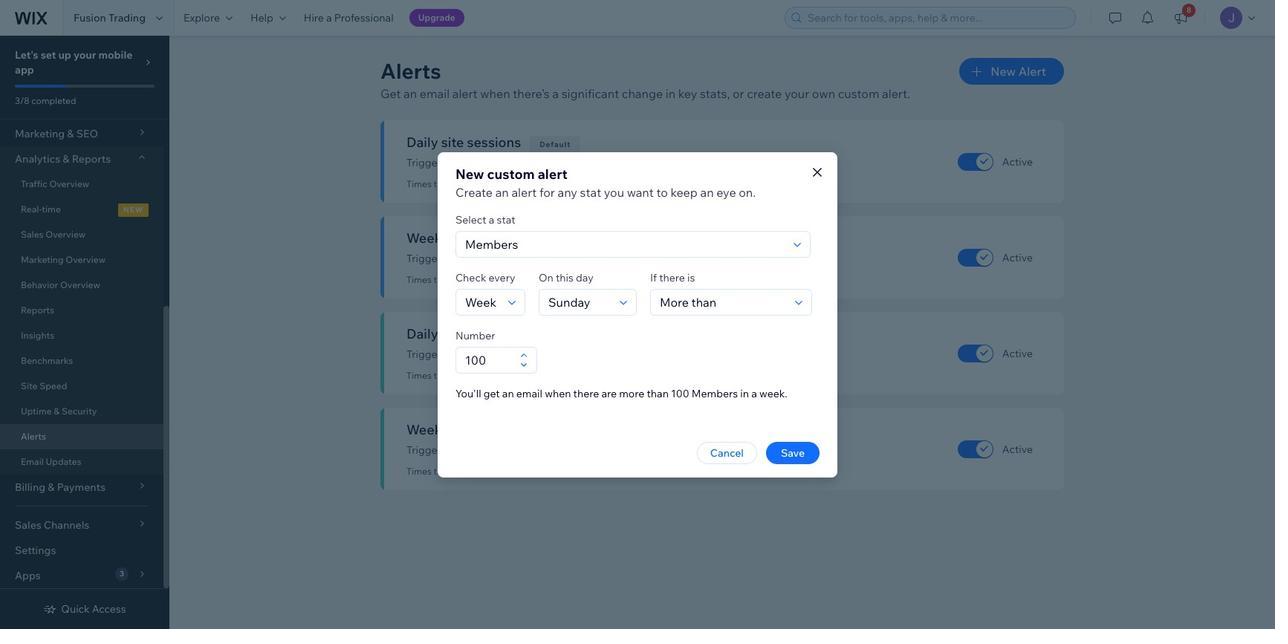 Task type: describe. For each thing, give the bounding box(es) containing it.
traffic overview
[[21, 178, 89, 190]]

in inside alerts get an email alert when there's a significant change in key stats, or create your own custom alert.
[[666, 86, 676, 101]]

a inside alerts get an email alert when there's a significant change in key stats, or create your own custom alert.
[[553, 86, 559, 101]]

default for weekly site sessions
[[555, 236, 586, 245]]

1 vertical spatial when
[[545, 387, 571, 400]]

triggered: for daily total sales
[[434, 370, 475, 381]]

daily site sessions
[[407, 134, 521, 151]]

site speed link
[[0, 374, 164, 399]]

trigger: significant change in daily total sales.
[[407, 348, 625, 361]]

access
[[92, 603, 126, 616]]

Select a stat field
[[461, 232, 790, 257]]

you'll get an email when there are more than 100 members in a week.
[[456, 387, 788, 400]]

stats,
[[700, 86, 730, 101]]

alert.
[[882, 86, 911, 101]]

eye
[[717, 185, 736, 200]]

a inside hire a professional link
[[326, 11, 332, 25]]

traffic
[[21, 178, 47, 190]]

is
[[688, 271, 695, 284]]

new alert
[[991, 64, 1047, 79]]

sales overview
[[21, 229, 86, 240]]

never for daily site sessions
[[477, 178, 500, 190]]

triggered: for weekly site sessions
[[434, 274, 475, 285]]

new alert button
[[960, 58, 1065, 85]]

on
[[539, 271, 554, 284]]

total down check every field
[[441, 326, 470, 343]]

change inside weekly total sales trigger: significant change in weekly total sales.
[[499, 444, 535, 457]]

overview for marketing overview
[[66, 254, 106, 265]]

benchmarks
[[21, 355, 73, 367]]

site up "create"
[[441, 134, 464, 151]]

daily for sales
[[549, 348, 572, 361]]

fusion
[[74, 11, 106, 25]]

alert inside alerts get an email alert when there's a significant change in key stats, or create your own custom alert.
[[453, 86, 478, 101]]

total down "on this day" field
[[574, 348, 596, 361]]

marketing
[[21, 254, 64, 265]]

trigger: significant change in weekly site sessions.
[[407, 252, 648, 265]]

significant for weekly site sessions
[[446, 252, 497, 265]]

4 triggered from the top
[[502, 466, 542, 477]]

get
[[381, 86, 401, 101]]

never for daily total sales
[[477, 370, 500, 381]]

check every
[[456, 271, 516, 284]]

benchmarks link
[[0, 349, 164, 374]]

4 triggered: from the top
[[434, 466, 475, 477]]

set
[[41, 48, 56, 62]]

your inside alerts get an email alert when there's a significant change in key stats, or create your own custom alert.
[[785, 86, 810, 101]]

On this day field
[[544, 290, 616, 315]]

save button
[[766, 442, 820, 464]]

select
[[456, 213, 487, 226]]

1 vertical spatial reports
[[21, 305, 54, 316]]

up
[[58, 48, 71, 62]]

4 times from the top
[[407, 466, 432, 477]]

weekly inside weekly total sales trigger: significant change in weekly total sales.
[[549, 444, 582, 457]]

1 vertical spatial stat
[[497, 213, 516, 226]]

sidebar element
[[0, 0, 169, 630]]

than
[[647, 387, 669, 400]]

check
[[456, 271, 487, 284]]

If there is field
[[656, 290, 791, 315]]

email for alerts
[[420, 86, 450, 101]]

on this day
[[539, 271, 594, 284]]

let's
[[15, 48, 38, 62]]

analytics
[[15, 152, 60, 166]]

3/8
[[15, 95, 29, 106]]

weekly for weekly total sales trigger: significant change in weekly total sales.
[[407, 422, 453, 439]]

uptime
[[21, 406, 52, 417]]

professional
[[334, 11, 394, 25]]

in inside weekly total sales trigger: significant change in weekly total sales.
[[538, 444, 546, 457]]

4 never from the top
[[477, 466, 500, 477]]

cancel
[[711, 446, 744, 460]]

email updates link
[[0, 450, 164, 475]]

overview for behavior overview
[[60, 280, 100, 291]]

overview for traffic overview
[[49, 178, 89, 190]]

select a stat
[[456, 213, 516, 226]]

daily for daily site sessions
[[407, 134, 438, 151]]

Number text field
[[461, 348, 516, 373]]

4 times triggered: never triggered from the top
[[407, 466, 542, 477]]

0 vertical spatial there
[[660, 271, 685, 284]]

quick
[[61, 603, 90, 616]]

times for weekly site sessions
[[407, 274, 432, 285]]

week.
[[760, 387, 788, 400]]

significant inside alerts get an email alert when there's a significant change in key stats, or create your own custom alert.
[[562, 86, 619, 101]]

active for daily total sales
[[1003, 347, 1033, 360]]

an left eye
[[701, 185, 714, 200]]

are
[[602, 387, 617, 400]]

behavior overview link
[[0, 273, 164, 298]]

you'll
[[456, 387, 481, 400]]

help button
[[242, 0, 295, 36]]

help
[[251, 11, 273, 25]]

completed
[[31, 95, 76, 106]]

analytics & reports
[[15, 152, 111, 166]]

save
[[781, 446, 805, 460]]

own
[[812, 86, 836, 101]]

times for daily total sales
[[407, 370, 432, 381]]

let's set up your mobile app
[[15, 48, 133, 77]]

an inside alerts get an email alert when there's a significant change in key stats, or create your own custom alert.
[[404, 86, 417, 101]]

alerts for alerts
[[21, 431, 46, 442]]

triggered for daily site sessions
[[502, 178, 542, 190]]

alerts get an email alert when there's a significant change in key stats, or create your own custom alert.
[[381, 58, 911, 101]]

Check every field
[[461, 290, 504, 315]]

custom inside alerts get an email alert when there's a significant change in key stats, or create your own custom alert.
[[838, 86, 880, 101]]

if there is
[[650, 271, 695, 284]]

mobile
[[98, 48, 133, 62]]

upgrade button
[[409, 9, 465, 27]]

change for weekly site sessions
[[499, 252, 535, 265]]

site
[[21, 381, 38, 392]]

every
[[489, 271, 516, 284]]

insights
[[21, 330, 54, 341]]

behavior overview
[[21, 280, 100, 291]]

for
[[540, 185, 555, 200]]

significant for daily site sessions
[[446, 156, 497, 169]]

alerts link
[[0, 424, 164, 450]]

uptime & security link
[[0, 399, 164, 424]]

weekly total sales trigger: significant change in weekly total sales.
[[407, 422, 636, 457]]

an right "create"
[[496, 185, 509, 200]]

2 horizontal spatial alert
[[538, 165, 568, 183]]

more
[[619, 387, 645, 400]]

site up the day
[[585, 252, 602, 265]]



Task type: vqa. For each thing, say whether or not it's contained in the screenshot.
'your' to the left
yes



Task type: locate. For each thing, give the bounding box(es) containing it.
alerts up email
[[21, 431, 46, 442]]

a right there's
[[553, 86, 559, 101]]

trigger: for weekly site sessions
[[407, 252, 444, 265]]

active for weekly site sessions
[[1003, 251, 1033, 264]]

change for daily site sessions
[[499, 156, 535, 169]]

an right get
[[502, 387, 514, 400]]

stat right select
[[497, 213, 516, 226]]

2 times from the top
[[407, 274, 432, 285]]

settings
[[15, 544, 56, 558]]

0 vertical spatial your
[[74, 48, 96, 62]]

0 vertical spatial default
[[540, 140, 571, 149]]

reports
[[72, 152, 111, 166], [21, 305, 54, 316]]

sales overview link
[[0, 222, 164, 248]]

reports up traffic overview link
[[72, 152, 111, 166]]

0 vertical spatial &
[[63, 152, 70, 166]]

on.
[[739, 185, 756, 200]]

overview inside marketing overview link
[[66, 254, 106, 265]]

there's
[[513, 86, 550, 101]]

0 horizontal spatial stat
[[497, 213, 516, 226]]

4 active from the top
[[1003, 443, 1033, 456]]

1 times triggered: never triggered from the top
[[407, 178, 542, 190]]

new up "create"
[[456, 165, 484, 183]]

daily down "on this day" field
[[549, 348, 572, 361]]

sessions.
[[594, 156, 638, 169], [604, 252, 648, 265]]

1 vertical spatial daily
[[407, 326, 438, 343]]

new custom alert create an alert for any stat you want to keep an eye on.
[[456, 165, 756, 200]]

any
[[558, 185, 578, 200]]

change
[[622, 86, 663, 101], [499, 156, 535, 169], [499, 252, 535, 265], [499, 348, 535, 361], [499, 444, 535, 457]]

site down select
[[456, 230, 479, 247]]

overview inside traffic overview link
[[49, 178, 89, 190]]

in
[[666, 86, 676, 101], [538, 156, 546, 169], [538, 252, 546, 265], [538, 348, 546, 361], [741, 387, 749, 400], [538, 444, 546, 457]]

2 weekly from the top
[[549, 444, 582, 457]]

trading
[[108, 11, 146, 25]]

0 horizontal spatial there
[[574, 387, 599, 400]]

1 horizontal spatial when
[[545, 387, 571, 400]]

0 vertical spatial sessions.
[[594, 156, 638, 169]]

sales for daily
[[473, 326, 505, 343]]

sales.
[[598, 348, 625, 361], [609, 444, 636, 457]]

trigger: for daily site sessions
[[407, 156, 444, 169]]

sales. inside weekly total sales trigger: significant change in weekly total sales.
[[609, 444, 636, 457]]

default up on this day
[[555, 236, 586, 245]]

1 horizontal spatial &
[[63, 152, 70, 166]]

alerts up the get
[[381, 58, 441, 84]]

app
[[15, 63, 34, 77]]

overview inside behavior overview link
[[60, 280, 100, 291]]

hire a professional link
[[295, 0, 403, 36]]

when left there's
[[480, 86, 510, 101]]

& for uptime
[[54, 406, 60, 417]]

1 horizontal spatial reports
[[72, 152, 111, 166]]

8 button
[[1165, 0, 1198, 36]]

0 vertical spatial stat
[[580, 185, 602, 200]]

weekly
[[549, 252, 582, 265], [549, 444, 582, 457]]

sales
[[21, 229, 44, 240]]

3 never from the top
[[477, 370, 500, 381]]

triggered: up you'll
[[434, 370, 475, 381]]

significant down you'll
[[446, 444, 497, 457]]

sessions up trigger: significant change in daily site sessions.
[[467, 134, 521, 151]]

2 vertical spatial alert
[[512, 185, 537, 200]]

change down daily site sessions
[[499, 156, 535, 169]]

0 horizontal spatial alerts
[[21, 431, 46, 442]]

default up trigger: significant change in daily site sessions.
[[540, 140, 571, 149]]

1 daily from the top
[[407, 134, 438, 151]]

or
[[733, 86, 745, 101]]

triggered for daily total sales
[[502, 370, 542, 381]]

alerts inside alerts get an email alert when there's a significant change in key stats, or create your own custom alert.
[[381, 58, 441, 84]]

daily up any
[[549, 156, 572, 169]]

total down 'are'
[[585, 444, 607, 457]]

triggered for weekly site sessions
[[502, 274, 542, 285]]

sessions. for daily site sessions
[[594, 156, 638, 169]]

change left key
[[622, 86, 663, 101]]

triggered: up select
[[434, 178, 475, 190]]

1 vertical spatial email
[[516, 387, 543, 400]]

0 vertical spatial reports
[[72, 152, 111, 166]]

1 horizontal spatial alerts
[[381, 58, 441, 84]]

alerts for alerts get an email alert when there's a significant change in key stats, or create your own custom alert.
[[381, 58, 441, 84]]

sessions up trigger: significant change in weekly site sessions.
[[482, 230, 536, 247]]

overview down sales overview link
[[66, 254, 106, 265]]

1 vertical spatial sales.
[[609, 444, 636, 457]]

day
[[576, 271, 594, 284]]

overview down analytics & reports
[[49, 178, 89, 190]]

settings link
[[0, 538, 164, 564]]

1 active from the top
[[1003, 155, 1033, 168]]

0 horizontal spatial reports
[[21, 305, 54, 316]]

0 vertical spatial email
[[420, 86, 450, 101]]

sales. up 'are'
[[598, 348, 625, 361]]

triggered down trigger: significant change in weekly site sessions.
[[502, 274, 542, 285]]

daily
[[407, 134, 438, 151], [407, 326, 438, 343]]

updates
[[46, 456, 81, 468]]

when left 'are'
[[545, 387, 571, 400]]

1 horizontal spatial new
[[991, 64, 1016, 79]]

this
[[556, 271, 574, 284]]

triggered: up check every field
[[434, 274, 475, 285]]

sessions. for weekly site sessions
[[604, 252, 648, 265]]

your right the up
[[74, 48, 96, 62]]

a
[[326, 11, 332, 25], [553, 86, 559, 101], [489, 213, 495, 226], [752, 387, 757, 400]]

2 times triggered: never triggered from the top
[[407, 274, 542, 285]]

change up every
[[499, 252, 535, 265]]

0 vertical spatial custom
[[838, 86, 880, 101]]

your
[[74, 48, 96, 62], [785, 86, 810, 101]]

1 never from the top
[[477, 178, 500, 190]]

trigger:
[[407, 156, 444, 169], [407, 252, 444, 265], [407, 348, 444, 361], [407, 444, 444, 457]]

1 trigger: from the top
[[407, 156, 444, 169]]

site
[[441, 134, 464, 151], [574, 156, 591, 169], [456, 230, 479, 247], [585, 252, 602, 265]]

significant down daily site sessions
[[446, 156, 497, 169]]

1 horizontal spatial email
[[516, 387, 543, 400]]

0 vertical spatial sales
[[473, 326, 505, 343]]

times
[[407, 178, 432, 190], [407, 274, 432, 285], [407, 370, 432, 381], [407, 466, 432, 477]]

marketing overview
[[21, 254, 106, 265]]

daily for sessions
[[549, 156, 572, 169]]

significant
[[562, 86, 619, 101], [446, 156, 497, 169], [446, 252, 497, 265], [446, 348, 497, 361], [446, 444, 497, 457]]

a left week.
[[752, 387, 757, 400]]

0 horizontal spatial alert
[[453, 86, 478, 101]]

2 triggered from the top
[[502, 274, 542, 285]]

never up select a stat
[[477, 178, 500, 190]]

2 weekly from the top
[[407, 422, 453, 439]]

times triggered: never triggered down weekly total sales trigger: significant change in weekly total sales. in the bottom of the page
[[407, 466, 542, 477]]

a right select
[[489, 213, 495, 226]]

stat right any
[[580, 185, 602, 200]]

1 horizontal spatial your
[[785, 86, 810, 101]]

reports inside dropdown button
[[72, 152, 111, 166]]

1 horizontal spatial custom
[[838, 86, 880, 101]]

create
[[747, 86, 782, 101]]

2 active from the top
[[1003, 251, 1033, 264]]

1 vertical spatial &
[[54, 406, 60, 417]]

overview inside sales overview link
[[46, 229, 86, 240]]

1 times from the top
[[407, 178, 432, 190]]

sales. down you'll get an email when there are more than 100 members in a week.
[[609, 444, 636, 457]]

fusion trading
[[74, 11, 146, 25]]

& for analytics
[[63, 152, 70, 166]]

overview up marketing overview
[[46, 229, 86, 240]]

change up get
[[499, 348, 535, 361]]

total
[[441, 326, 470, 343], [574, 348, 596, 361], [456, 422, 485, 439], [585, 444, 607, 457]]

there left 'are'
[[574, 387, 599, 400]]

1 vertical spatial there
[[574, 387, 599, 400]]

a right hire
[[326, 11, 332, 25]]

1 vertical spatial alerts
[[21, 431, 46, 442]]

triggered: down weekly total sales trigger: significant change in weekly total sales. in the bottom of the page
[[434, 466, 475, 477]]

1 horizontal spatial there
[[660, 271, 685, 284]]

change down get
[[499, 444, 535, 457]]

1 vertical spatial alert
[[538, 165, 568, 183]]

0 horizontal spatial new
[[456, 165, 484, 183]]

triggered: for daily site sessions
[[434, 178, 475, 190]]

times triggered: never triggered for daily site sessions
[[407, 178, 542, 190]]

significant down number
[[446, 348, 497, 361]]

if
[[650, 271, 657, 284]]

1 vertical spatial new
[[456, 165, 484, 183]]

never down weekly total sales trigger: significant change in weekly total sales. in the bottom of the page
[[477, 466, 500, 477]]

times triggered: never triggered up check every field
[[407, 274, 542, 285]]

sales up number text field
[[473, 326, 505, 343]]

cancel button
[[697, 442, 758, 464]]

1 weekly from the top
[[407, 230, 453, 247]]

1 vertical spatial default
[[555, 236, 586, 245]]

upgrade
[[418, 12, 456, 23]]

2 daily from the top
[[549, 348, 572, 361]]

3 times from the top
[[407, 370, 432, 381]]

3 trigger: from the top
[[407, 348, 444, 361]]

Search for tools, apps, help & more... field
[[804, 7, 1071, 28]]

email
[[21, 456, 44, 468]]

there
[[660, 271, 685, 284], [574, 387, 599, 400]]

0 vertical spatial when
[[480, 86, 510, 101]]

sessions for weekly site sessions
[[482, 230, 536, 247]]

0 vertical spatial weekly
[[549, 252, 582, 265]]

site up any
[[574, 156, 591, 169]]

significant for daily total sales
[[446, 348, 497, 361]]

never up check every field
[[477, 274, 500, 285]]

1 vertical spatial custom
[[487, 165, 535, 183]]

never for weekly site sessions
[[477, 274, 500, 285]]

overview
[[49, 178, 89, 190], [46, 229, 86, 240], [66, 254, 106, 265], [60, 280, 100, 291]]

overview down marketing overview link
[[60, 280, 100, 291]]

trigger: significant change in daily site sessions.
[[407, 156, 638, 169]]

alert
[[453, 86, 478, 101], [538, 165, 568, 183], [512, 185, 537, 200]]

times triggered: never triggered up select
[[407, 178, 542, 190]]

& inside uptime & security link
[[54, 406, 60, 417]]

& inside the analytics & reports dropdown button
[[63, 152, 70, 166]]

keep
[[671, 185, 698, 200]]

stat inside new custom alert create an alert for any stat you want to keep an eye on.
[[580, 185, 602, 200]]

never up get
[[477, 370, 500, 381]]

an right the get
[[404, 86, 417, 101]]

real-
[[21, 204, 42, 215]]

1 vertical spatial your
[[785, 86, 810, 101]]

key
[[679, 86, 698, 101]]

1 vertical spatial sales
[[488, 422, 520, 439]]

0 vertical spatial sales.
[[598, 348, 625, 361]]

times triggered: never triggered for daily total sales
[[407, 370, 542, 381]]

0 horizontal spatial when
[[480, 86, 510, 101]]

new inside button
[[991, 64, 1016, 79]]

explore
[[184, 11, 220, 25]]

alert left for
[[512, 185, 537, 200]]

alerts
[[381, 58, 441, 84], [21, 431, 46, 442]]

daily for daily total sales
[[407, 326, 438, 343]]

quick access button
[[43, 603, 126, 616]]

sales inside weekly total sales trigger: significant change in weekly total sales.
[[488, 422, 520, 439]]

1 triggered from the top
[[502, 178, 542, 190]]

new for alert
[[991, 64, 1016, 79]]

insights link
[[0, 323, 164, 349]]

weekly inside weekly total sales trigger: significant change in weekly total sales.
[[407, 422, 453, 439]]

when inside alerts get an email alert when there's a significant change in key stats, or create your own custom alert.
[[480, 86, 510, 101]]

default for daily site sessions
[[540, 140, 571, 149]]

3 active from the top
[[1003, 347, 1033, 360]]

alert up daily site sessions
[[453, 86, 478, 101]]

alerts inside 'link'
[[21, 431, 46, 442]]

1 vertical spatial weekly
[[407, 422, 453, 439]]

traffic overview link
[[0, 172, 164, 197]]

1 horizontal spatial alert
[[512, 185, 537, 200]]

trigger: inside weekly total sales trigger: significant change in weekly total sales.
[[407, 444, 444, 457]]

100
[[671, 387, 690, 400]]

uptime & security
[[21, 406, 97, 417]]

1 vertical spatial daily
[[549, 348, 572, 361]]

change inside alerts get an email alert when there's a significant change in key stats, or create your own custom alert.
[[622, 86, 663, 101]]

1 vertical spatial sessions.
[[604, 252, 648, 265]]

your inside 'let's set up your mobile app'
[[74, 48, 96, 62]]

weekly
[[407, 230, 453, 247], [407, 422, 453, 439]]

want
[[627, 185, 654, 200]]

custom right own
[[838, 86, 880, 101]]

0 horizontal spatial your
[[74, 48, 96, 62]]

daily total sales
[[407, 326, 505, 343]]

email inside alerts get an email alert when there's a significant change in key stats, or create your own custom alert.
[[420, 86, 450, 101]]

weekly site sessions
[[407, 230, 536, 247]]

new for custom
[[456, 165, 484, 183]]

0 vertical spatial weekly
[[407, 230, 453, 247]]

2 never from the top
[[477, 274, 500, 285]]

sales down get
[[488, 422, 520, 439]]

0 vertical spatial new
[[991, 64, 1016, 79]]

3 triggered: from the top
[[434, 370, 475, 381]]

2 trigger: from the top
[[407, 252, 444, 265]]

overview for sales overview
[[46, 229, 86, 240]]

hire
[[304, 11, 324, 25]]

1 daily from the top
[[549, 156, 572, 169]]

0 vertical spatial daily
[[549, 156, 572, 169]]

when
[[480, 86, 510, 101], [545, 387, 571, 400]]

alert
[[1019, 64, 1047, 79]]

triggered down weekly total sales trigger: significant change in weekly total sales. in the bottom of the page
[[502, 466, 542, 477]]

reports link
[[0, 298, 164, 323]]

real-time
[[21, 204, 61, 215]]

alert up for
[[538, 165, 568, 183]]

1 horizontal spatial stat
[[580, 185, 602, 200]]

members
[[692, 387, 738, 400]]

0 vertical spatial alerts
[[381, 58, 441, 84]]

times triggered: never triggered up you'll
[[407, 370, 542, 381]]

trigger: for daily total sales
[[407, 348, 444, 361]]

email updates
[[21, 456, 81, 468]]

0 horizontal spatial email
[[420, 86, 450, 101]]

reports up the insights
[[21, 305, 54, 316]]

triggered down trigger: significant change in daily total sales.
[[502, 370, 542, 381]]

triggered
[[502, 178, 542, 190], [502, 274, 542, 285], [502, 370, 542, 381], [502, 466, 542, 477]]

there right 'if'
[[660, 271, 685, 284]]

3 triggered from the top
[[502, 370, 542, 381]]

2 daily from the top
[[407, 326, 438, 343]]

you
[[604, 185, 625, 200]]

significant right there's
[[562, 86, 619, 101]]

your left own
[[785, 86, 810, 101]]

email right the get
[[420, 86, 450, 101]]

1 vertical spatial weekly
[[549, 444, 582, 457]]

to
[[657, 185, 668, 200]]

email right get
[[516, 387, 543, 400]]

get
[[484, 387, 500, 400]]

sessions for daily site sessions
[[467, 134, 521, 151]]

security
[[62, 406, 97, 417]]

1 triggered: from the top
[[434, 178, 475, 190]]

site speed
[[21, 381, 67, 392]]

& right uptime
[[54, 406, 60, 417]]

marketing overview link
[[0, 248, 164, 273]]

0 horizontal spatial &
[[54, 406, 60, 417]]

sales for weekly
[[488, 422, 520, 439]]

stat
[[580, 185, 602, 200], [497, 213, 516, 226]]

custom inside new custom alert create an alert for any stat you want to keep an eye on.
[[487, 165, 535, 183]]

times triggered: never triggered for weekly site sessions
[[407, 274, 542, 285]]

email for you'll
[[516, 387, 543, 400]]

times for daily site sessions
[[407, 178, 432, 190]]

never
[[477, 178, 500, 190], [477, 274, 500, 285], [477, 370, 500, 381], [477, 466, 500, 477]]

0 horizontal spatial custom
[[487, 165, 535, 183]]

active for daily site sessions
[[1003, 155, 1033, 168]]

change for daily total sales
[[499, 348, 535, 361]]

2 triggered: from the top
[[434, 274, 475, 285]]

1 vertical spatial sessions
[[482, 230, 536, 247]]

4 trigger: from the top
[[407, 444, 444, 457]]

0 vertical spatial daily
[[407, 134, 438, 151]]

custom
[[838, 86, 880, 101], [487, 165, 535, 183]]

custom up "create"
[[487, 165, 535, 183]]

0 vertical spatial sessions
[[467, 134, 521, 151]]

hire a professional
[[304, 11, 394, 25]]

speed
[[40, 381, 67, 392]]

new left alert
[[991, 64, 1016, 79]]

significant up check at left top
[[446, 252, 497, 265]]

significant inside weekly total sales trigger: significant change in weekly total sales.
[[446, 444, 497, 457]]

1 weekly from the top
[[549, 252, 582, 265]]

weekly for weekly site sessions
[[407, 230, 453, 247]]

3 times triggered: never triggered from the top
[[407, 370, 542, 381]]

total down you'll
[[456, 422, 485, 439]]

0 vertical spatial alert
[[453, 86, 478, 101]]

new inside new custom alert create an alert for any stat you want to keep an eye on.
[[456, 165, 484, 183]]

triggered down trigger: significant change in daily site sessions.
[[502, 178, 542, 190]]

new
[[123, 205, 143, 215]]

8
[[1187, 5, 1192, 15]]

new
[[991, 64, 1016, 79], [456, 165, 484, 183]]

& up traffic overview
[[63, 152, 70, 166]]



